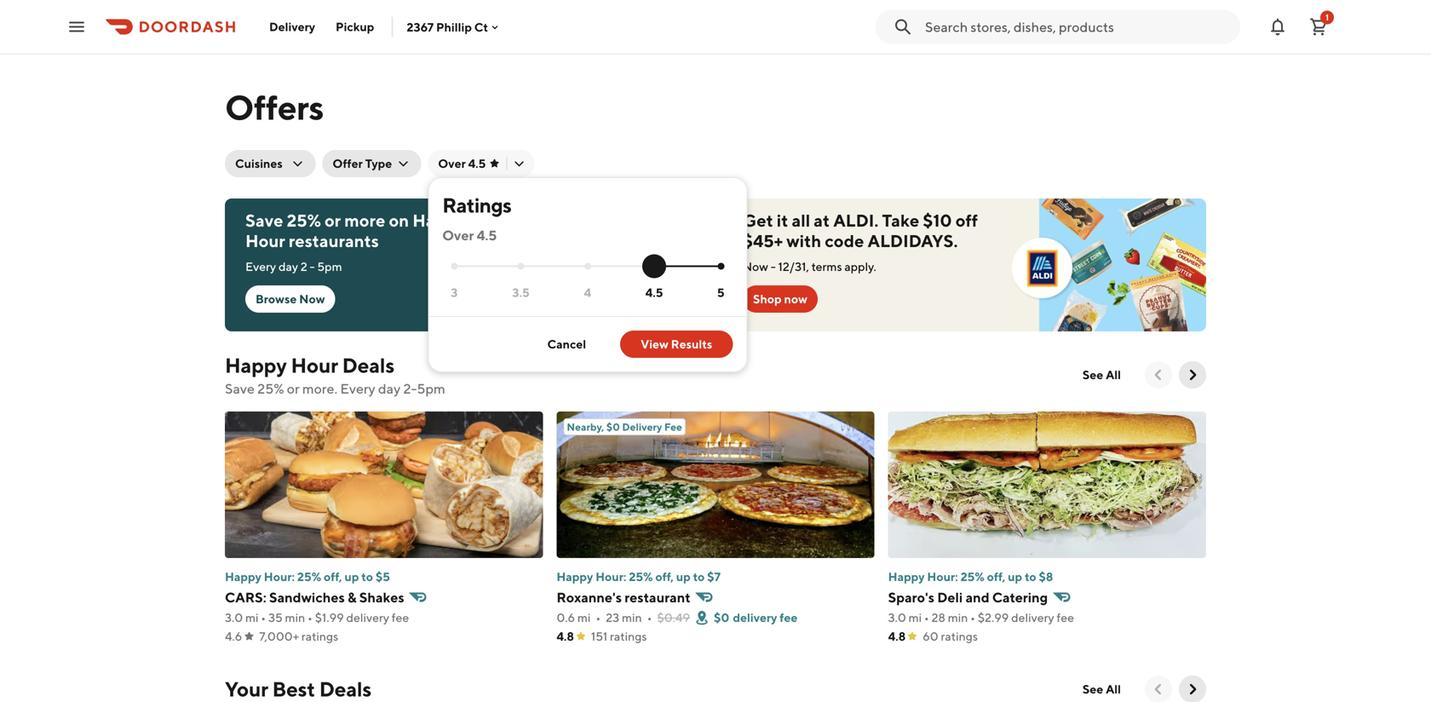 Task type: describe. For each thing, give the bounding box(es) containing it.
ratings for restaurant
[[610, 629, 647, 643]]

now inside button
[[299, 292, 325, 306]]

over inside 'button'
[[438, 156, 466, 170]]

happy for happy hour: 25% off, up to $7
[[557, 570, 593, 584]]

2 delivery from the left
[[733, 610, 777, 625]]

and
[[966, 589, 990, 605]]

terms
[[812, 259, 842, 274]]

up for restaurant
[[676, 570, 691, 584]]

2 fee from the left
[[780, 610, 798, 625]]

4 stars and over image
[[584, 263, 591, 270]]

view results
[[641, 337, 713, 351]]

1 button
[[1302, 10, 1336, 44]]

4.5 inside 'button'
[[468, 156, 486, 170]]

aldi.
[[833, 210, 879, 230]]

1
[[1326, 12, 1329, 22]]

off
[[956, 210, 978, 230]]

code
[[825, 231, 864, 251]]

cuisines
[[235, 156, 283, 170]]

shakes
[[359, 589, 404, 605]]

previous button of carousel image for next button of carousel image
[[1150, 366, 1167, 383]]

get
[[743, 210, 773, 230]]

happy hour: 25% off, up to $7
[[557, 570, 721, 584]]

1 horizontal spatial $0
[[714, 610, 730, 625]]

4
[[584, 286, 591, 300]]

2
[[301, 259, 307, 274]]

your best deals
[[225, 677, 372, 701]]

aldidays.
[[868, 231, 958, 251]]

$0 delivery fee
[[714, 610, 798, 625]]

browse
[[256, 292, 297, 306]]

ratings
[[442, 193, 511, 217]]

delivery for sparo's deli and catering
[[1011, 610, 1055, 625]]

now
[[784, 292, 808, 306]]

&
[[348, 589, 357, 605]]

best
[[272, 677, 315, 701]]

happy for happy hour deals save 25% or more. every day 2-5pm
[[225, 353, 287, 377]]

type
[[365, 156, 392, 170]]

23
[[606, 610, 620, 625]]

cuisines button
[[225, 150, 316, 177]]

more
[[344, 210, 385, 230]]

28
[[932, 610, 946, 625]]

3.0 mi • 28 min • $2.99 delivery fee
[[888, 610, 1074, 625]]

to for cars: sandwiches & shakes
[[362, 570, 373, 584]]

sandwiches
[[269, 589, 345, 605]]

3.0 for cars: sandwiches & shakes
[[225, 610, 243, 625]]

all for next button of carousel image
[[1106, 368, 1121, 382]]

roxanne's restaurant
[[557, 589, 691, 605]]

ct
[[474, 20, 488, 34]]

sparo's deli and catering
[[888, 589, 1048, 605]]

2-
[[403, 380, 417, 397]]

browse now button
[[245, 285, 335, 313]]

save inside save 25% or more on happy hour restaurants every day 2 - 5pm
[[245, 210, 283, 230]]

restaurants
[[289, 231, 379, 251]]

4.8 for roxanne's restaurant
[[557, 629, 574, 643]]

next button of carousel image
[[1184, 366, 1201, 383]]

at
[[814, 210, 830, 230]]

restaurant
[[625, 589, 691, 605]]

save inside happy hour deals save 25% or more. every day 2-5pm
[[225, 380, 255, 397]]

60 ratings
[[923, 629, 978, 643]]

fee for sparo's deli and catering
[[1057, 610, 1074, 625]]

open menu image
[[66, 17, 87, 37]]

happy hour: 25% off, up to $5
[[225, 570, 390, 584]]

view
[[641, 337, 669, 351]]

your best deals link
[[225, 676, 372, 702]]

35
[[268, 610, 283, 625]]

shop now
[[753, 292, 808, 306]]

ratings for deli
[[941, 629, 978, 643]]

deals for best
[[319, 677, 372, 701]]

delivery for cars: sandwiches & shakes
[[346, 610, 389, 625]]

7,000+ ratings
[[259, 629, 338, 643]]

3 • from the left
[[596, 610, 601, 625]]

over 4.5 button
[[428, 150, 535, 177]]

day inside happy hour deals save 25% or more. every day 2-5pm
[[378, 380, 401, 397]]

catering
[[993, 589, 1048, 605]]

1 • from the left
[[261, 610, 266, 625]]

offer
[[333, 156, 363, 170]]

offer type
[[333, 156, 392, 170]]

$0.49
[[657, 610, 690, 625]]

browse now
[[256, 292, 325, 306]]

cancel
[[547, 337, 586, 351]]

it
[[777, 210, 788, 230]]

0.6 mi • 23 min •
[[557, 610, 652, 625]]

previous button of carousel image for next button of carousel icon
[[1150, 681, 1167, 698]]

save 25% or more on happy hour restaurants every day 2 - 5pm
[[245, 210, 465, 274]]

3 stars and over image
[[451, 263, 458, 270]]

2 • from the left
[[308, 610, 313, 625]]

see all link for next button of carousel image
[[1073, 361, 1132, 389]]

3.5
[[512, 286, 530, 300]]

off, for deli
[[987, 570, 1006, 584]]

deli
[[937, 589, 963, 605]]

get it all at aldi. take $10 off $45+ with code aldidays. now - 12/31, terms apply.
[[743, 210, 978, 274]]

$2.99
[[978, 610, 1009, 625]]

nearby,
[[567, 421, 604, 433]]

3.5 stars and over image
[[518, 263, 524, 270]]

mi for cars:
[[245, 610, 259, 625]]

- inside get it all at aldi. take $10 off $45+ with code aldidays. now - 12/31, terms apply.
[[771, 259, 776, 274]]

5
[[717, 286, 725, 300]]

5 stars and over image
[[718, 263, 724, 270]]

hour: for sandwiches
[[264, 570, 295, 584]]

$7
[[707, 570, 721, 584]]

12/31,
[[778, 259, 809, 274]]

5pm inside happy hour deals save 25% or more. every day 2-5pm
[[417, 380, 445, 397]]

or inside happy hour deals save 25% or more. every day 2-5pm
[[287, 380, 300, 397]]

25% for roxanne's
[[629, 570, 653, 584]]

offers
[[225, 87, 324, 127]]

with
[[787, 231, 822, 251]]

roxanne's
[[557, 589, 622, 605]]

over 4.5 inside 'button'
[[438, 156, 486, 170]]

all
[[792, 210, 810, 230]]

$10
[[923, 210, 952, 230]]

fee
[[665, 421, 682, 433]]

1 vertical spatial 4.5
[[477, 227, 497, 243]]

happy for happy hour: 25% off, up to $5
[[225, 570, 262, 584]]

$45+
[[743, 231, 783, 251]]



Task type: vqa. For each thing, say whether or not it's contained in the screenshot.
2nd Click to add this store to your saved list image from right
no



Task type: locate. For each thing, give the bounding box(es) containing it.
2 3.0 from the left
[[888, 610, 906, 625]]

mi down 'sparo's'
[[909, 610, 922, 625]]

Store search: begin typing to search for stores available on DoorDash text field
[[925, 17, 1230, 36]]

now down $45+
[[743, 259, 768, 274]]

2 up from the left
[[676, 570, 691, 584]]

0 horizontal spatial -
[[310, 259, 315, 274]]

1 up from the left
[[345, 570, 359, 584]]

3 min from the left
[[948, 610, 968, 625]]

all
[[1106, 368, 1121, 382], [1106, 682, 1121, 696]]

25% left more.
[[257, 380, 284, 397]]

2 horizontal spatial mi
[[909, 610, 922, 625]]

min right 28
[[948, 610, 968, 625]]

save left more.
[[225, 380, 255, 397]]

day left 2
[[279, 259, 298, 274]]

notification bell image
[[1268, 17, 1288, 37]]

2 items, open order cart image
[[1309, 17, 1329, 37]]

0 horizontal spatial delivery
[[269, 20, 315, 34]]

1 to from the left
[[362, 570, 373, 584]]

every right more.
[[340, 380, 376, 397]]

ratings for sandwiches
[[302, 629, 338, 643]]

3 delivery from the left
[[1011, 610, 1055, 625]]

happy up 'sparo's'
[[888, 570, 925, 584]]

0 vertical spatial hour
[[245, 231, 285, 251]]

up for sandwiches
[[345, 570, 359, 584]]

2367 phillip ct button
[[407, 20, 502, 34]]

0 horizontal spatial min
[[285, 610, 305, 625]]

hour inside save 25% or more on happy hour restaurants every day 2 - 5pm
[[245, 231, 285, 251]]

mi for sparo's
[[909, 610, 922, 625]]

0 vertical spatial all
[[1106, 368, 1121, 382]]

$5
[[376, 570, 390, 584]]

2 ratings from the left
[[610, 629, 647, 643]]

0 horizontal spatial or
[[287, 380, 300, 397]]

1 vertical spatial see all
[[1083, 682, 1121, 696]]

hour: up the deli
[[927, 570, 958, 584]]

2 horizontal spatial min
[[948, 610, 968, 625]]

1 vertical spatial deals
[[319, 677, 372, 701]]

1 horizontal spatial delivery
[[733, 610, 777, 625]]

2 min from the left
[[622, 610, 642, 625]]

3.0
[[225, 610, 243, 625], [888, 610, 906, 625]]

hour up browse
[[245, 231, 285, 251]]

now
[[743, 259, 768, 274], [299, 292, 325, 306]]

5pm
[[317, 259, 342, 274], [417, 380, 445, 397]]

3.0 down 'sparo's'
[[888, 610, 906, 625]]

1 horizontal spatial every
[[340, 380, 376, 397]]

0 vertical spatial delivery
[[269, 20, 315, 34]]

3 to from the left
[[1025, 570, 1037, 584]]

happy inside save 25% or more on happy hour restaurants every day 2 - 5pm
[[413, 210, 465, 230]]

25% for sparo's
[[961, 570, 985, 584]]

1 vertical spatial every
[[340, 380, 376, 397]]

0 horizontal spatial hour:
[[264, 570, 295, 584]]

cars: sandwiches & shakes
[[225, 589, 404, 605]]

1 all from the top
[[1106, 368, 1121, 382]]

delivery right $0.49
[[733, 610, 777, 625]]

apply.
[[845, 259, 876, 274]]

1 vertical spatial now
[[299, 292, 325, 306]]

on
[[389, 210, 409, 230]]

• down restaurant
[[647, 610, 652, 625]]

25% up restaurant
[[629, 570, 653, 584]]

off, for restaurant
[[655, 570, 674, 584]]

• left 35
[[261, 610, 266, 625]]

delivery left the fee at the left of page
[[622, 421, 662, 433]]

0 horizontal spatial delivery
[[346, 610, 389, 625]]

now down 2
[[299, 292, 325, 306]]

0 horizontal spatial hour
[[245, 231, 285, 251]]

happy hour: 25% off, up to $8
[[888, 570, 1053, 584]]

2 - from the left
[[771, 259, 776, 274]]

2 horizontal spatial delivery
[[1011, 610, 1055, 625]]

1 vertical spatial see
[[1083, 682, 1104, 696]]

0 vertical spatial see all link
[[1073, 361, 1132, 389]]

sparo's
[[888, 589, 935, 605]]

1 mi from the left
[[245, 610, 259, 625]]

0 vertical spatial see
[[1083, 368, 1104, 382]]

happy right on
[[413, 210, 465, 230]]

- left 12/31,
[[771, 259, 776, 274]]

see all for next button of carousel icon
[[1083, 682, 1121, 696]]

fee for cars: sandwiches & shakes
[[392, 610, 409, 625]]

1 horizontal spatial 4.8
[[888, 629, 906, 643]]

1 vertical spatial see all link
[[1073, 676, 1132, 702]]

or inside save 25% or more on happy hour restaurants every day 2 - 5pm
[[325, 210, 341, 230]]

mi down cars:
[[245, 610, 259, 625]]

every inside happy hour deals save 25% or more. every day 2-5pm
[[340, 380, 376, 397]]

$1.99
[[315, 610, 344, 625]]

1 see all link from the top
[[1073, 361, 1132, 389]]

up
[[345, 570, 359, 584], [676, 570, 691, 584], [1008, 570, 1023, 584]]

delivery inside button
[[269, 20, 315, 34]]

0 horizontal spatial mi
[[245, 610, 259, 625]]

up up catering
[[1008, 570, 1023, 584]]

4.5 down ratings
[[477, 227, 497, 243]]

see all link for next button of carousel icon
[[1073, 676, 1132, 702]]

2367
[[407, 20, 434, 34]]

now inside get it all at aldi. take $10 off $45+ with code aldidays. now - 12/31, terms apply.
[[743, 259, 768, 274]]

2 horizontal spatial to
[[1025, 570, 1037, 584]]

• left 23
[[596, 610, 601, 625]]

over 4.5 up ratings
[[438, 156, 486, 170]]

$0 down $7
[[714, 610, 730, 625]]

1 vertical spatial all
[[1106, 682, 1121, 696]]

up left $7
[[676, 570, 691, 584]]

1 horizontal spatial to
[[693, 570, 705, 584]]

0 vertical spatial every
[[245, 259, 276, 274]]

0 vertical spatial or
[[325, 210, 341, 230]]

1 horizontal spatial 5pm
[[417, 380, 445, 397]]

or left more.
[[287, 380, 300, 397]]

2 see all link from the top
[[1073, 676, 1132, 702]]

1 vertical spatial $0
[[714, 610, 730, 625]]

25% up restaurants
[[287, 210, 321, 230]]

1 vertical spatial save
[[225, 380, 255, 397]]

all for next button of carousel icon
[[1106, 682, 1121, 696]]

every up browse
[[245, 259, 276, 274]]

off, up and
[[987, 570, 1006, 584]]

0 vertical spatial deals
[[342, 353, 395, 377]]

over 4.5
[[438, 156, 486, 170], [442, 227, 497, 243]]

see all
[[1083, 368, 1121, 382], [1083, 682, 1121, 696]]

1 - from the left
[[310, 259, 315, 274]]

0 vertical spatial over 4.5
[[438, 156, 486, 170]]

4 • from the left
[[647, 610, 652, 625]]

1 vertical spatial previous button of carousel image
[[1150, 681, 1167, 698]]

1 horizontal spatial up
[[676, 570, 691, 584]]

2 hour: from the left
[[596, 570, 627, 584]]

3 mi from the left
[[909, 610, 922, 625]]

1 horizontal spatial min
[[622, 610, 642, 625]]

1 off, from the left
[[324, 570, 342, 584]]

ratings down 23
[[610, 629, 647, 643]]

previous button of carousel image left next button of carousel icon
[[1150, 681, 1167, 698]]

happy hour deals save 25% or more. every day 2-5pm
[[225, 353, 445, 397]]

4.5
[[468, 156, 486, 170], [477, 227, 497, 243], [646, 286, 663, 300]]

to left the $8
[[1025, 570, 1037, 584]]

0 vertical spatial over
[[438, 156, 466, 170]]

0 vertical spatial see all
[[1083, 368, 1121, 382]]

delivery button
[[259, 13, 326, 40]]

$8
[[1039, 570, 1053, 584]]

day left the 2- at bottom
[[378, 380, 401, 397]]

0 horizontal spatial up
[[345, 570, 359, 584]]

0 horizontal spatial $0
[[607, 421, 620, 433]]

deals inside happy hour deals save 25% or more. every day 2-5pm
[[342, 353, 395, 377]]

hour up more.
[[291, 353, 338, 377]]

happy inside happy hour deals save 25% or more. every day 2-5pm
[[225, 353, 287, 377]]

happy up cars:
[[225, 570, 262, 584]]

1 see from the top
[[1083, 368, 1104, 382]]

25% inside happy hour deals save 25% or more. every day 2-5pm
[[257, 380, 284, 397]]

0 horizontal spatial to
[[362, 570, 373, 584]]

previous button of carousel image left next button of carousel image
[[1150, 366, 1167, 383]]

more.
[[302, 380, 338, 397]]

151 ratings
[[591, 629, 647, 643]]

nearby, $0 delivery fee
[[567, 421, 682, 433]]

3 off, from the left
[[987, 570, 1006, 584]]

phillip
[[436, 20, 472, 34]]

2 all from the top
[[1106, 682, 1121, 696]]

3 hour: from the left
[[927, 570, 958, 584]]

pickup
[[336, 20, 374, 34]]

4.5 up view
[[646, 286, 663, 300]]

0 horizontal spatial every
[[245, 259, 276, 274]]

results
[[671, 337, 713, 351]]

151
[[591, 629, 608, 643]]

delivery left pickup
[[269, 20, 315, 34]]

fee
[[392, 610, 409, 625], [780, 610, 798, 625], [1057, 610, 1074, 625]]

0 vertical spatial day
[[279, 259, 298, 274]]

2 horizontal spatial up
[[1008, 570, 1023, 584]]

day
[[279, 259, 298, 274], [378, 380, 401, 397]]

or
[[325, 210, 341, 230], [287, 380, 300, 397]]

3 fee from the left
[[1057, 610, 1074, 625]]

to left $5
[[362, 570, 373, 584]]

happy down browse
[[225, 353, 287, 377]]

1 horizontal spatial mi
[[578, 610, 591, 625]]

0 vertical spatial 5pm
[[317, 259, 342, 274]]

• left $1.99
[[308, 610, 313, 625]]

0 vertical spatial previous button of carousel image
[[1150, 366, 1167, 383]]

min for sparo's
[[948, 610, 968, 625]]

1 horizontal spatial -
[[771, 259, 776, 274]]

0 horizontal spatial off,
[[324, 570, 342, 584]]

1 horizontal spatial hour
[[291, 353, 338, 377]]

2 horizontal spatial hour:
[[927, 570, 958, 584]]

1 vertical spatial or
[[287, 380, 300, 397]]

min up 7,000+ ratings
[[285, 610, 305, 625]]

1 vertical spatial 5pm
[[417, 380, 445, 397]]

mi
[[245, 610, 259, 625], [578, 610, 591, 625], [909, 610, 922, 625]]

0 horizontal spatial fee
[[392, 610, 409, 625]]

0 horizontal spatial 5pm
[[317, 259, 342, 274]]

3 up from the left
[[1008, 570, 1023, 584]]

to left $7
[[693, 570, 705, 584]]

25% inside save 25% or more on happy hour restaurants every day 2 - 5pm
[[287, 210, 321, 230]]

ratings down 3.0 mi • 35 min • $1.99 delivery fee
[[302, 629, 338, 643]]

2 to from the left
[[693, 570, 705, 584]]

see all for next button of carousel image
[[1083, 368, 1121, 382]]

delivery down catering
[[1011, 610, 1055, 625]]

see for next button of carousel icon
[[1083, 682, 1104, 696]]

0 vertical spatial save
[[245, 210, 283, 230]]

3 ratings from the left
[[941, 629, 978, 643]]

2 previous button of carousel image from the top
[[1150, 681, 1167, 698]]

see
[[1083, 368, 1104, 382], [1083, 682, 1104, 696]]

0 horizontal spatial 4.8
[[557, 629, 574, 643]]

hour: for restaurant
[[596, 570, 627, 584]]

0 horizontal spatial day
[[279, 259, 298, 274]]

hour: up roxanne's restaurant
[[596, 570, 627, 584]]

or up restaurants
[[325, 210, 341, 230]]

3
[[451, 286, 458, 300]]

25% up sparo's deli and catering
[[961, 570, 985, 584]]

- inside save 25% or more on happy hour restaurants every day 2 - 5pm
[[310, 259, 315, 274]]

1 horizontal spatial fee
[[780, 610, 798, 625]]

up up &
[[345, 570, 359, 584]]

60
[[923, 629, 939, 643]]

1 horizontal spatial delivery
[[622, 421, 662, 433]]

1 4.8 from the left
[[557, 629, 574, 643]]

3.0 for sparo's deli and catering
[[888, 610, 906, 625]]

• left $2.99
[[971, 610, 976, 625]]

$0 right nearby,
[[607, 421, 620, 433]]

min right 23
[[622, 610, 642, 625]]

0 horizontal spatial 3.0
[[225, 610, 243, 625]]

2 4.8 from the left
[[888, 629, 906, 643]]

2 horizontal spatial ratings
[[941, 629, 978, 643]]

2367 phillip ct
[[407, 20, 488, 34]]

7,000+
[[259, 629, 299, 643]]

off, up restaurant
[[655, 570, 674, 584]]

min for cars:
[[285, 610, 305, 625]]

hour: up sandwiches
[[264, 570, 295, 584]]

•
[[261, 610, 266, 625], [308, 610, 313, 625], [596, 610, 601, 625], [647, 610, 652, 625], [924, 610, 929, 625], [971, 610, 976, 625]]

deals
[[342, 353, 395, 377], [319, 677, 372, 701]]

-
[[310, 259, 315, 274], [771, 259, 776, 274]]

25%
[[287, 210, 321, 230], [257, 380, 284, 397], [297, 570, 321, 584], [629, 570, 653, 584], [961, 570, 985, 584]]

5 • from the left
[[924, 610, 929, 625]]

2 see from the top
[[1083, 682, 1104, 696]]

view results button
[[620, 331, 733, 358]]

delivery down shakes
[[346, 610, 389, 625]]

1 vertical spatial delivery
[[622, 421, 662, 433]]

2 mi from the left
[[578, 610, 591, 625]]

5pm inside save 25% or more on happy hour restaurants every day 2 - 5pm
[[317, 259, 342, 274]]

1 ratings from the left
[[302, 629, 338, 643]]

1 horizontal spatial 3.0
[[888, 610, 906, 625]]

1 see all from the top
[[1083, 368, 1121, 382]]

- right 2
[[310, 259, 315, 274]]

4.8 left 60
[[888, 629, 906, 643]]

1 horizontal spatial off,
[[655, 570, 674, 584]]

0.6
[[557, 610, 575, 625]]

up for deli
[[1008, 570, 1023, 584]]

2 off, from the left
[[655, 570, 674, 584]]

off,
[[324, 570, 342, 584], [655, 570, 674, 584], [987, 570, 1006, 584]]

all left next button of carousel icon
[[1106, 682, 1121, 696]]

day inside save 25% or more on happy hour restaurants every day 2 - 5pm
[[279, 259, 298, 274]]

shop now button
[[743, 285, 818, 313]]

happy for happy hour: 25% off, up to $8
[[888, 570, 925, 584]]

4.8 for sparo's deli and catering
[[888, 629, 906, 643]]

1 horizontal spatial or
[[325, 210, 341, 230]]

over up ratings
[[438, 156, 466, 170]]

happy up roxanne's at the bottom of the page
[[557, 570, 593, 584]]

next button of carousel image
[[1184, 681, 1201, 698]]

4.6
[[225, 629, 242, 643]]

save
[[245, 210, 283, 230], [225, 380, 255, 397]]

0 horizontal spatial ratings
[[302, 629, 338, 643]]

over 4.5 down ratings
[[442, 227, 497, 243]]

your
[[225, 677, 268, 701]]

hour
[[245, 231, 285, 251], [291, 353, 338, 377]]

1 hour: from the left
[[264, 570, 295, 584]]

1 3.0 from the left
[[225, 610, 243, 625]]

1 delivery from the left
[[346, 610, 389, 625]]

pickup button
[[326, 13, 385, 40]]

1 fee from the left
[[392, 610, 409, 625]]

every inside save 25% or more on happy hour restaurants every day 2 - 5pm
[[245, 259, 276, 274]]

cars:
[[225, 589, 266, 605]]

0 vertical spatial now
[[743, 259, 768, 274]]

to for sparo's deli and catering
[[1025, 570, 1037, 584]]

1 previous button of carousel image from the top
[[1150, 366, 1167, 383]]

4.8
[[557, 629, 574, 643], [888, 629, 906, 643]]

see for next button of carousel image
[[1083, 368, 1104, 382]]

2 vertical spatial 4.5
[[646, 286, 663, 300]]

25% for cars:
[[297, 570, 321, 584]]

over up 3 stars and over 'icon'
[[442, 227, 474, 243]]

1 horizontal spatial day
[[378, 380, 401, 397]]

3.0 up the "4.6"
[[225, 610, 243, 625]]

previous button of carousel image
[[1150, 366, 1167, 383], [1150, 681, 1167, 698]]

0 horizontal spatial now
[[299, 292, 325, 306]]

hour inside happy hour deals save 25% or more. every day 2-5pm
[[291, 353, 338, 377]]

mi right 0.6 at the bottom left
[[578, 610, 591, 625]]

to for roxanne's restaurant
[[693, 570, 705, 584]]

6 • from the left
[[971, 610, 976, 625]]

deals for hour
[[342, 353, 395, 377]]

delivery
[[269, 20, 315, 34], [622, 421, 662, 433]]

1 vertical spatial hour
[[291, 353, 338, 377]]

2 see all from the top
[[1083, 682, 1121, 696]]

• left 28
[[924, 610, 929, 625]]

1 vertical spatial over
[[442, 227, 474, 243]]

offer type button
[[322, 150, 421, 177]]

4.5 up ratings
[[468, 156, 486, 170]]

shop
[[753, 292, 782, 306]]

off, up cars: sandwiches & shakes
[[324, 570, 342, 584]]

every
[[245, 259, 276, 274], [340, 380, 376, 397]]

all left next button of carousel image
[[1106, 368, 1121, 382]]

2 horizontal spatial off,
[[987, 570, 1006, 584]]

1 min from the left
[[285, 610, 305, 625]]

0 vertical spatial $0
[[607, 421, 620, 433]]

ratings down 28
[[941, 629, 978, 643]]

cancel button
[[527, 331, 607, 358]]

off, for sandwiches
[[324, 570, 342, 584]]

4.8 down 0.6 at the bottom left
[[557, 629, 574, 643]]

1 horizontal spatial hour:
[[596, 570, 627, 584]]

1 vertical spatial over 4.5
[[442, 227, 497, 243]]

2 horizontal spatial fee
[[1057, 610, 1074, 625]]

3.0 mi • 35 min • $1.99 delivery fee
[[225, 610, 409, 625]]

1 horizontal spatial now
[[743, 259, 768, 274]]

1 horizontal spatial ratings
[[610, 629, 647, 643]]

hour: for deli
[[927, 570, 958, 584]]

1 vertical spatial day
[[378, 380, 401, 397]]

0 vertical spatial 4.5
[[468, 156, 486, 170]]

25% up sandwiches
[[297, 570, 321, 584]]

hour:
[[264, 570, 295, 584], [596, 570, 627, 584], [927, 570, 958, 584]]

save down the cuisines button
[[245, 210, 283, 230]]



